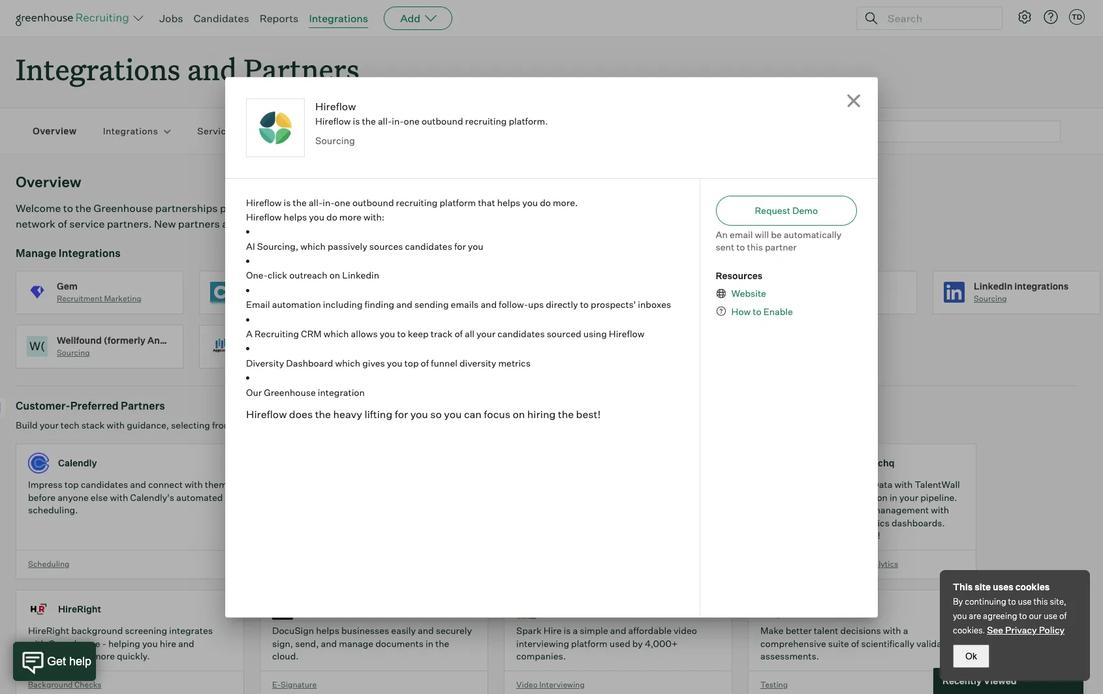 Task type: vqa. For each thing, say whether or not it's contained in the screenshot.
450+
yes



Task type: locate. For each thing, give the bounding box(es) containing it.
1 horizontal spatial partners
[[462, 202, 503, 215]]

0 vertical spatial automatically
[[784, 229, 842, 240]]

see
[[987, 625, 1004, 636]]

recruitment inside gem recruitment marketing
[[57, 294, 102, 304]]

site
[[975, 582, 991, 593]]

gem recruitment marketing
[[57, 281, 142, 304]]

1 vertical spatial in-
[[323, 197, 335, 208]]

1 horizontal spatial top
[[405, 358, 419, 369]]

1 vertical spatial in
[[426, 638, 434, 649]]

recruiting inside hireflow hireflow is the all-in-one outbound recruiting platform.
[[465, 115, 507, 126]]

focus
[[484, 408, 511, 421]]

in up management
[[890, 492, 898, 503]]

1 horizontal spatial more
[[339, 211, 362, 223]]

of down the decisions
[[851, 638, 860, 649]]

this down will on the right top of page
[[747, 242, 763, 253]]

which down "away."
[[301, 241, 326, 252]]

this inside by continuing to use this site, you are agreeing to our use of cookies.
[[1034, 597, 1048, 607]]

0 horizontal spatial in-
[[323, 197, 335, 208]]

source,
[[516, 479, 550, 490]]

a up the scientifically
[[903, 626, 909, 637]]

1 horizontal spatial platform
[[571, 638, 608, 649]]

your
[[477, 328, 496, 340], [40, 420, 59, 431], [798, 479, 817, 490], [900, 492, 919, 503]]

helps up the sourcing,
[[284, 211, 307, 223]]

can left focus
[[464, 408, 482, 421]]

2 horizontal spatial on
[[877, 492, 888, 503]]

1 horizontal spatial helps
[[316, 626, 339, 637]]

a left "simple"
[[573, 626, 578, 637]]

automatically inside an email will be automatically sent to this partner
[[784, 229, 842, 240]]

reports link
[[260, 12, 299, 25]]

platform left that
[[440, 197, 476, 208]]

and left the rank
[[585, 479, 601, 490]]

cloud.
[[272, 651, 299, 662]]

1 horizontal spatial one
[[404, 115, 420, 126]]

with inside hireright background screening integrates with greenhouse - helping you hire and onboard talent more quickly.
[[28, 638, 46, 649]]

1 vertical spatial all-
[[309, 197, 323, 208]]

tech
[[61, 420, 79, 431]]

for right kanban
[[823, 530, 834, 541]]

0 horizontal spatial platform
[[440, 197, 476, 208]]

partners down the reports
[[244, 50, 359, 88]]

talent up suite
[[814, 626, 839, 637]]

recruiting up sources
[[396, 197, 438, 208]]

uses
[[993, 582, 1014, 593]]

2 horizontal spatial for
[[823, 530, 834, 541]]

of left the service
[[58, 218, 67, 231]]

your down customer-
[[40, 420, 59, 431]]

0 vertical spatial partners
[[244, 50, 359, 88]]

one inside hireflow hireflow is the all-in-one outbound recruiting platform.
[[404, 115, 420, 126]]

1 vertical spatial talent
[[66, 651, 91, 662]]

anyone
[[58, 492, 89, 503]]

on left linkedin
[[330, 270, 340, 281]]

integrations
[[309, 12, 368, 25], [16, 50, 180, 88], [103, 126, 158, 137], [59, 247, 121, 260]]

onboard
[[28, 651, 64, 662]]

platform down "simple"
[[571, 638, 608, 649]]

learning
[[659, 492, 694, 503]]

cookies.
[[953, 626, 986, 636]]

0 vertical spatial checks
[[287, 294, 314, 304]]

sending
[[415, 299, 449, 310]]

docusign
[[272, 626, 314, 637]]

2 vertical spatial partners
[[121, 400, 165, 413]]

by left crosschq
[[840, 458, 851, 469]]

from
[[212, 420, 232, 431]]

diversity
[[246, 358, 284, 369]]

1 vertical spatial can
[[464, 408, 482, 421]]

1 vertical spatial partners
[[178, 218, 220, 231]]

that
[[478, 197, 495, 208]]

and down unleash
[[761, 492, 777, 503]]

your right all
[[477, 328, 496, 340]]

0 horizontal spatial checks
[[74, 680, 102, 690]]

with up onboard
[[28, 638, 46, 649]]

0 vertical spatial are
[[222, 218, 238, 231]]

background down checkr
[[240, 294, 285, 304]]

checks down hireright background screening integrates with greenhouse - helping you hire and onboard talent more quickly.
[[74, 680, 102, 690]]

integration up heavy
[[318, 387, 365, 398]]

in right documents
[[426, 638, 434, 649]]

and right send,
[[321, 638, 337, 649]]

the inside hireflow hireflow is the all-in-one outbound recruiting platform.
[[362, 115, 376, 126]]

automatically down source, at the bottom left of page
[[516, 492, 574, 503]]

greenhouse recruiting image
[[16, 10, 133, 26]]

top up anyone
[[64, 479, 79, 490]]

and
[[187, 50, 237, 88], [506, 202, 524, 215], [396, 299, 413, 310], [481, 299, 497, 310], [130, 479, 146, 490], [585, 479, 601, 490], [761, 492, 777, 503], [418, 626, 434, 637], [610, 626, 627, 637], [178, 638, 194, 649], [321, 638, 337, 649]]

finding
[[365, 299, 395, 310]]

0 horizontal spatial is
[[284, 197, 291, 208]]

of left deep
[[625, 492, 633, 503]]

on down data
[[877, 492, 888, 503]]

viewed
[[984, 676, 1017, 687]]

0 vertical spatial this
[[747, 242, 763, 253]]

0 horizontal spatial in
[[426, 638, 434, 649]]

integration
[[406, 202, 459, 215], [318, 387, 365, 398]]

click down the sourcing,
[[268, 270, 287, 281]]

in- inside hireflow hireflow is the all-in-one outbound recruiting platform.
[[392, 115, 404, 126]]

quickly.
[[117, 651, 150, 662]]

0 horizontal spatial one
[[335, 197, 351, 208]]

0 horizontal spatial talentwall
[[791, 458, 838, 469]]

use
[[1018, 597, 1032, 607], [1044, 611, 1058, 622]]

you inside welcome to the greenhouse partnerships page where you can explore our 450+ integration partners and our network of service partners. new partners are just a click away.
[[279, 202, 297, 215]]

scheduling inside google calendar scheduling
[[424, 348, 465, 358]]

1 vertical spatial which
[[324, 328, 349, 340]]

2 vertical spatial on
[[877, 492, 888, 503]]

with up the scientifically
[[883, 626, 901, 637]]

automated down them
[[176, 492, 223, 503]]

1 vertical spatial integration
[[318, 387, 365, 398]]

of inside by continuing to use this site, you are agreeing to our use of cookies.
[[1060, 611, 1067, 622]]

0 vertical spatial helps
[[497, 197, 521, 208]]

hireright
[[58, 604, 101, 615], [28, 626, 69, 637]]

1 horizontal spatial automatically
[[784, 229, 842, 240]]

video
[[516, 680, 538, 690]]

1 vertical spatial recruiting
[[396, 197, 438, 208]]

you inside by continuing to use this site, you are agreeing to our use of cookies.
[[953, 611, 967, 622]]

this inside an email will be automatically sent to this partner
[[747, 242, 763, 253]]

guidance,
[[127, 420, 169, 431]]

0 horizontal spatial can
[[299, 202, 317, 215]]

1 vertical spatial integrations link
[[103, 125, 158, 138]]

service partners
[[197, 126, 273, 137]]

for up email automation including finding and sending emails and follow-ups directly to prospects' inboxes
[[454, 241, 466, 252]]

of down site,
[[1060, 611, 1067, 622]]

can inside welcome to the greenhouse partnerships page where you can explore our 450+ integration partners and our network of service partners. new partners are just a click away.
[[299, 202, 317, 215]]

your up what's
[[798, 479, 817, 490]]

customer-preferred partners
[[16, 400, 165, 413]]

1 vertical spatial one
[[335, 197, 351, 208]]

with right stack
[[107, 420, 125, 431]]

email automation including finding and sending emails and follow-ups directly to prospects' inboxes
[[246, 299, 671, 310]]

recruitment
[[57, 294, 102, 304], [761, 559, 806, 569]]

linkedin integrations sourcing
[[974, 281, 1069, 304]]

sourcing link
[[315, 135, 355, 147], [383, 271, 566, 325]]

0 vertical spatial which
[[301, 241, 326, 252]]

continuing
[[965, 597, 1007, 607]]

1 horizontal spatial checks
[[287, 294, 314, 304]]

is inside hireflow hireflow is the all-in-one outbound recruiting platform.
[[353, 115, 360, 126]]

all
[[465, 328, 475, 340]]

a right the just
[[260, 218, 266, 231]]

more down -
[[93, 651, 115, 662]]

recently
[[943, 676, 982, 687]]

assessments.
[[761, 651, 819, 662]]

background down onboard
[[28, 680, 73, 690]]

ai right learning
[[696, 492, 705, 503]]

calendar
[[457, 335, 497, 346]]

source, screen, and rank candidates automatically with power of deep learning ai link
[[504, 444, 748, 590]]

selecting
[[171, 420, 210, 431]]

0 horizontal spatial scheduling
[[28, 559, 70, 569]]

1 horizontal spatial in-
[[392, 115, 404, 126]]

1 horizontal spatial a
[[573, 626, 578, 637]]

1 horizontal spatial outbound
[[422, 115, 463, 126]]

0 vertical spatial do
[[540, 197, 551, 208]]

configure image
[[1017, 9, 1033, 25]]

affordable
[[628, 626, 672, 637]]

1 vertical spatial more
[[93, 651, 115, 662]]

greenhouse inside unleash your greenhouse data with talentwall and see what's really going on in your pipeline. combine visual candidate management with beautiful, automated analytics dashboards. think kanban for recruiting!
[[819, 479, 871, 490]]

automatically
[[784, 229, 842, 240], [516, 492, 574, 503]]

top inside impress top candidates and connect with them before anyone else with calendly's automated scheduling.
[[64, 479, 79, 490]]

and up used
[[610, 626, 627, 637]]

and right that
[[506, 202, 524, 215]]

popular
[[321, 420, 354, 431]]

is inside spark hire is a simple and affordable video interviewing platform used by 4,000+ companies.
[[564, 626, 571, 637]]

wellfound
[[57, 335, 102, 346]]

0 vertical spatial on
[[330, 270, 340, 281]]

partners right service
[[234, 126, 273, 137]]

talent up background checks
[[66, 651, 91, 662]]

0 vertical spatial for
[[454, 241, 466, 252]]

and inside impress top candidates and connect with them before anyone else with calendly's automated scheduling.
[[130, 479, 146, 490]]

automated down visual
[[803, 518, 850, 529]]

1 vertical spatial is
[[284, 197, 291, 208]]

with right else
[[110, 492, 128, 503]]

sourcing inside linkedin integrations sourcing
[[974, 294, 1007, 304]]

integrations for integrations and partners
[[16, 50, 180, 88]]

0 vertical spatial platform
[[440, 197, 476, 208]]

automatically inside source, screen, and rank candidates automatically with power of deep learning ai
[[516, 492, 574, 503]]

heavy
[[333, 408, 362, 421]]

service
[[69, 218, 105, 231]]

1 horizontal spatial integration
[[406, 202, 459, 215]]

and down integrates
[[178, 638, 194, 649]]

kanban
[[787, 530, 821, 541]]

0 horizontal spatial partners
[[178, 218, 220, 231]]

use down cookies
[[1018, 597, 1032, 607]]

hire
[[544, 626, 562, 637]]

0 vertical spatial click
[[268, 218, 291, 231]]

0 vertical spatial by
[[840, 458, 851, 469]]

and right easily
[[418, 626, 434, 637]]

1 vertical spatial scheduling
[[28, 559, 70, 569]]

partners for integrations and partners
[[244, 50, 359, 88]]

with down pipeline.
[[931, 505, 949, 516]]

1 horizontal spatial this
[[1034, 597, 1048, 607]]

automatically down the demo at top right
[[784, 229, 842, 240]]

jobs
[[159, 12, 183, 25]]

on inside unleash your greenhouse data with talentwall and see what's really going on in your pipeline. combine visual candidate management with beautiful, automated analytics dashboards. think kanban for recruiting!
[[877, 492, 888, 503]]

0 horizontal spatial sourcing link
[[315, 135, 355, 147]]

outbound inside hireflow is the all-in-one outbound recruiting platform that helps you do more. hireflow helps you do more with:
[[353, 197, 394, 208]]

and up 'calendly's'
[[130, 479, 146, 490]]

0 vertical spatial talentwall
[[791, 458, 838, 469]]

talentwall up pipeline.
[[915, 479, 960, 490]]

are inside by continuing to use this site, you are agreeing to our use of cookies.
[[969, 611, 982, 622]]

more inside hireflow is the all-in-one outbound recruiting platform that helps you do more. hireflow helps you do more with:
[[339, 211, 362, 223]]

by right used
[[633, 638, 643, 649]]

1 vertical spatial ai
[[696, 492, 705, 503]]

1 vertical spatial hireright
[[28, 626, 69, 637]]

0 horizontal spatial ai
[[246, 241, 255, 252]]

for right lifting on the left bottom of page
[[395, 408, 408, 421]]

crosschq
[[853, 458, 895, 469]]

scheduling down scheduling.
[[28, 559, 70, 569]]

of left funnel
[[421, 358, 429, 369]]

click up the sourcing,
[[268, 218, 291, 231]]

see
[[779, 492, 794, 503]]

1 vertical spatial for
[[395, 408, 408, 421]]

background inside the checkr background checks
[[240, 294, 285, 304]]

0 vertical spatial can
[[299, 202, 317, 215]]

on right focus
[[513, 408, 525, 421]]

candidates up metrics on the bottom
[[498, 328, 545, 340]]

1 vertical spatial by
[[633, 638, 643, 649]]

explore
[[319, 202, 355, 215]]

-
[[102, 638, 106, 649]]

the inside welcome to the greenhouse partnerships page where you can explore our 450+ integration partners and our network of service partners. new partners are just a click away.
[[75, 202, 91, 215]]

with inside source, screen, and rank candidates automatically with power of deep learning ai
[[576, 492, 595, 503]]

0 vertical spatial background
[[240, 294, 285, 304]]

one-click outreach on linkedin
[[246, 270, 379, 281]]

1 horizontal spatial scheduling
[[424, 348, 465, 358]]

recruitment down the think
[[761, 559, 806, 569]]

0 horizontal spatial outbound
[[353, 197, 394, 208]]

0 horizontal spatial more
[[93, 651, 115, 662]]

1 horizontal spatial are
[[969, 611, 982, 622]]

1 horizontal spatial all-
[[378, 115, 392, 126]]

more left with:
[[339, 211, 362, 223]]

in inside unleash your greenhouse data with talentwall and see what's really going on in your pipeline. combine visual candidate management with beautiful, automated analytics dashboards. think kanban for recruiting!
[[890, 492, 898, 503]]

do left more.
[[540, 197, 551, 208]]

2 horizontal spatial is
[[564, 626, 571, 637]]

welcome to the greenhouse partnerships page where you can explore our 450+ integration partners and our network of service partners. new partners are just a click away.
[[16, 202, 543, 231]]

and down "candidates"
[[187, 50, 237, 88]]

do
[[540, 197, 551, 208], [327, 211, 337, 223]]

securely
[[436, 626, 472, 637]]

inboxes
[[638, 299, 671, 310]]

0 horizontal spatial recruiting
[[396, 197, 438, 208]]

background checks
[[28, 680, 102, 690]]

scheduling down google
[[424, 348, 465, 358]]

this down cookies
[[1034, 597, 1048, 607]]

ai down the just
[[246, 241, 255, 252]]

for inside unleash your greenhouse data with talentwall and see what's really going on in your pipeline. combine visual candidate management with beautiful, automated analytics dashboards. think kanban for recruiting!
[[823, 530, 834, 541]]

use up policy
[[1044, 611, 1058, 622]]

e-
[[272, 680, 281, 690]]

1 vertical spatial top
[[64, 479, 79, 490]]

a inside make better talent decisions with a comprehensive suite of scientifically validated assessments.
[[903, 626, 909, 637]]

0 vertical spatial top
[[405, 358, 419, 369]]

0 vertical spatial in-
[[392, 115, 404, 126]]

are down page in the left top of the page
[[222, 218, 238, 231]]

0 horizontal spatial a
[[260, 218, 266, 231]]

None text field
[[800, 121, 1061, 142]]

recruiting
[[465, 115, 507, 126], [396, 197, 438, 208]]

hireright up 'background'
[[58, 604, 101, 615]]

candidates up else
[[81, 479, 128, 490]]

and inside hireright background screening integrates with greenhouse - helping you hire and onboard talent more quickly.
[[178, 638, 194, 649]]

integration right 450+
[[406, 202, 459, 215]]

checks down outreach
[[287, 294, 314, 304]]

with:
[[364, 211, 385, 223]]

0 vertical spatial more
[[339, 211, 362, 223]]

with down the screen,
[[576, 492, 595, 503]]

1 horizontal spatial use
[[1044, 611, 1058, 622]]

automated
[[176, 492, 223, 503], [803, 518, 850, 529]]

which right crm
[[324, 328, 349, 340]]

0 vertical spatial hireright
[[58, 604, 101, 615]]

greenhouse up partners.
[[94, 202, 153, 215]]

0 horizontal spatial integration
[[318, 387, 365, 398]]

spark
[[516, 626, 542, 637]]

screening
[[125, 626, 167, 637]]

using
[[584, 328, 607, 340]]

1 horizontal spatial automated
[[803, 518, 850, 529]]

2 vertical spatial is
[[564, 626, 571, 637]]

the inside hireflow is the all-in-one outbound recruiting platform that helps you do more. hireflow helps you do more with:
[[293, 197, 307, 208]]

and inside unleash your greenhouse data with talentwall and see what's really going on in your pipeline. combine visual candidate management with beautiful, automated analytics dashboards. think kanban for recruiting!
[[761, 492, 777, 503]]

1 horizontal spatial recruitment
[[761, 559, 806, 569]]

1 horizontal spatial in
[[890, 492, 898, 503]]

1 vertical spatial recruitment
[[761, 559, 806, 569]]

candidate
[[828, 505, 871, 516]]

passively
[[328, 241, 367, 252]]

can up "away."
[[299, 202, 317, 215]]

hireright inside hireright background screening integrates with greenhouse - helping you hire and onboard talent more quickly.
[[28, 626, 69, 637]]

hireright up onboard
[[28, 626, 69, 637]]

partner
[[765, 242, 797, 253]]

integration inside welcome to the greenhouse partnerships page where you can explore our 450+ integration partners and our network of service partners. new partners are just a click away.
[[406, 202, 459, 215]]

what's
[[796, 492, 823, 503]]

2 vertical spatial for
[[823, 530, 834, 541]]

0 vertical spatial is
[[353, 115, 360, 126]]

on for unleash
[[877, 492, 888, 503]]

0 vertical spatial recruiting
[[465, 115, 507, 126]]

do right "away."
[[327, 211, 337, 223]]

to down email
[[737, 242, 745, 253]]

be
[[771, 229, 782, 240]]

to inside an email will be automatically sent to this partner
[[737, 242, 745, 253]]

0 vertical spatial one
[[404, 115, 420, 126]]

1 horizontal spatial recruiting
[[465, 115, 507, 126]]

talentwall up what's
[[791, 458, 838, 469]]

gem
[[57, 281, 78, 292]]

recruitment down gem
[[57, 294, 102, 304]]

to up privacy at the right of page
[[1020, 611, 1027, 622]]

testing
[[761, 680, 788, 690]]

td button
[[1067, 7, 1088, 27]]

to inside welcome to the greenhouse partnerships page where you can explore our 450+ integration partners and our network of service partners. new partners are just a click away.
[[63, 202, 73, 215]]

are up cookies.
[[969, 611, 982, 622]]

2 vertical spatial which
[[335, 358, 361, 369]]

platform inside hireflow is the all-in-one outbound recruiting platform that helps you do more. hireflow helps you do more with:
[[440, 197, 476, 208]]

1 vertical spatial talentwall
[[915, 479, 960, 490]]

which left "gives"
[[335, 358, 361, 369]]

by
[[953, 597, 963, 607]]

0 horizontal spatial background
[[28, 680, 73, 690]]

0 horizontal spatial on
[[330, 270, 340, 281]]

greenhouse up really
[[819, 479, 871, 490]]



Task type: describe. For each thing, give the bounding box(es) containing it.
0 horizontal spatial for
[[395, 408, 408, 421]]

talent inside hireright background screening integrates with greenhouse - helping you hire and onboard talent more quickly.
[[66, 651, 91, 662]]

to right how at the right
[[753, 306, 762, 317]]

&
[[857, 559, 863, 569]]

is for spark
[[564, 626, 571, 637]]

our inside by continuing to use this site, you are agreeing to our use of cookies.
[[1029, 611, 1042, 622]]

of inside make better talent decisions with a comprehensive suite of scientifically validated assessments.
[[851, 638, 860, 649]]

make
[[761, 626, 784, 637]]

automated inside impress top candidates and connect with them before anyone else with calendly's automated scheduling.
[[176, 492, 223, 503]]

website link
[[726, 287, 766, 300]]

talent inside make better talent decisions with a comprehensive suite of scientifically validated assessments.
[[814, 626, 839, 637]]

greenhouse inside welcome to the greenhouse partnerships page where you can explore our 450+ integration partners and our network of service partners. new partners are just a click away.
[[94, 202, 153, 215]]

cookies
[[1016, 582, 1050, 593]]

demo
[[793, 205, 818, 216]]

0 vertical spatial partners
[[462, 202, 503, 215]]

helps inside the docusign helps businesses easily and securely sign, send, and manage documents in the cloud.
[[316, 626, 339, 637]]

network
[[16, 218, 56, 231]]

w(
[[29, 339, 45, 354]]

helping
[[108, 638, 140, 649]]

think
[[761, 530, 785, 541]]

this
[[953, 582, 973, 593]]

docusign helps businesses easily and securely sign, send, and manage documents in the cloud.
[[272, 626, 472, 662]]

1 vertical spatial click
[[268, 270, 287, 281]]

will
[[755, 229, 769, 240]]

them
[[205, 479, 227, 490]]

0 vertical spatial overview
[[33, 126, 77, 137]]

hireflow does the heavy lifting for you so you can focus on hiring the best!
[[246, 408, 601, 421]]

just
[[240, 218, 258, 231]]

and right the finding in the top of the page
[[396, 299, 413, 310]]

dashboard
[[286, 358, 333, 369]]

a inside welcome to the greenhouse partnerships page where you can explore our 450+ integration partners and our network of service partners. new partners are just a click away.
[[260, 218, 266, 231]]

comprehensive
[[761, 638, 826, 649]]

an
[[716, 229, 728, 240]]

of inside source, screen, and rank candidates automatically with power of deep learning ai
[[625, 492, 633, 503]]

with right data
[[895, 479, 913, 490]]

of left all
[[455, 328, 463, 340]]

checkr
[[240, 281, 272, 292]]

recruiting inside hireflow is the all-in-one outbound recruiting platform that helps you do more. hireflow helps you do more with:
[[396, 197, 438, 208]]

unleash your greenhouse data with talentwall and see what's really going on in your pipeline. combine visual candidate management with beautiful, automated analytics dashboards. think kanban for recruiting!
[[761, 479, 960, 541]]

candidates inside impress top candidates and connect with them before anyone else with calendly's automated scheduling.
[[81, 479, 128, 490]]

hire
[[160, 638, 176, 649]]

the inside the docusign helps businesses easily and securely sign, send, and manage documents in the cloud.
[[436, 638, 449, 649]]

by inside spark hire is a simple and affordable video interviewing platform used by 4,000+ companies.
[[633, 638, 643, 649]]

jobs link
[[159, 12, 183, 25]]

an email will be automatically sent to this partner
[[716, 229, 842, 253]]

and inside spark hire is a simple and affordable video interviewing platform used by 4,000+ companies.
[[610, 626, 627, 637]]

most
[[298, 420, 319, 431]]

send,
[[295, 638, 319, 649]]

signature
[[281, 680, 317, 690]]

new
[[154, 218, 176, 231]]

talentwall inside unleash your greenhouse data with talentwall and see what's really going on in your pipeline. combine visual candidate management with beautiful, automated analytics dashboards. think kanban for recruiting!
[[915, 479, 960, 490]]

is inside hireflow is the all-in-one outbound recruiting platform that helps you do more. hireflow helps you do more with:
[[284, 197, 291, 208]]

click inside welcome to the greenhouse partnerships page where you can explore our 450+ integration partners and our network of service partners. new partners are just a click away.
[[268, 218, 291, 231]]

a recruiting crm which allows you to keep track of all your candidates sourced using hireflow
[[246, 328, 645, 340]]

Search text field
[[885, 9, 990, 28]]

else
[[91, 492, 108, 503]]

our left 450+
[[358, 202, 374, 215]]

request demo
[[755, 205, 818, 216]]

1 horizontal spatial sourcing link
[[383, 271, 566, 325]]

diversity dashboard which gives you top of funnel diversity metrics
[[246, 358, 531, 369]]

td
[[1072, 12, 1083, 22]]

companies.
[[516, 651, 566, 662]]

greenhouse inside hireright background screening integrates with greenhouse - helping you hire and onboard talent more quickly.
[[48, 638, 100, 649]]

in inside the docusign helps businesses easily and securely sign, send, and manage documents in the cloud.
[[426, 638, 434, 649]]

hireright for hireright
[[58, 604, 101, 615]]

see privacy policy link
[[987, 625, 1065, 636]]

to left "keep"
[[397, 328, 406, 340]]

video
[[674, 626, 697, 637]]

suite
[[828, 638, 849, 649]]

integrations for "integrations" link to the right
[[309, 12, 368, 25]]

candidates inside source, screen, and rank candidates automatically with power of deep learning ai
[[624, 479, 672, 490]]

connect
[[148, 479, 183, 490]]

on for hireflow
[[513, 408, 525, 421]]

0 vertical spatial ai
[[246, 241, 255, 252]]

1 vertical spatial use
[[1044, 611, 1058, 622]]

ai inside source, screen, and rank candidates automatically with power of deep learning ai
[[696, 492, 705, 503]]

1 horizontal spatial do
[[540, 197, 551, 208]]

email
[[246, 299, 270, 310]]

hireflow is the all-in-one outbound recruiting platform that helps you do more. hireflow helps you do more with:
[[246, 197, 578, 223]]

hireflow hireflow is the all-in-one outbound recruiting platform.
[[315, 100, 548, 126]]

a inside spark hire is a simple and affordable video interviewing platform used by 4,000+ companies.
[[573, 626, 578, 637]]

0 horizontal spatial integrations link
[[103, 125, 158, 138]]

2 horizontal spatial helps
[[497, 197, 521, 208]]

interviewing
[[516, 638, 569, 649]]

this site uses cookies
[[953, 582, 1050, 593]]

sourcing inside wellfound (formerly angellist talent) sourcing
[[57, 348, 90, 358]]

policy
[[1039, 625, 1065, 636]]

source, screen, and rank candidates automatically with power of deep learning ai
[[516, 479, 705, 503]]

which for sourcing,
[[301, 241, 326, 252]]

allows
[[351, 328, 378, 340]]

all- inside hireflow is the all-in-one outbound recruiting platform that helps you do more. hireflow helps you do more with:
[[309, 197, 323, 208]]

is for hireflow
[[353, 115, 360, 126]]

partners.
[[107, 218, 152, 231]]

candidates down hireflow is the all-in-one outbound recruiting platform that helps you do more. hireflow helps you do more with:
[[405, 241, 452, 252]]

beautiful,
[[761, 518, 801, 529]]

and right emails at the left of the page
[[481, 299, 497, 310]]

with inside make better talent decisions with a comprehensive suite of scientifically validated assessments.
[[883, 626, 901, 637]]

integrations for the leftmost "integrations" link
[[103, 126, 158, 137]]

which for dashboard
[[335, 358, 361, 369]]

integrations.
[[356, 420, 411, 431]]

welcome
[[16, 202, 61, 215]]

hris
[[607, 294, 626, 304]]

our left more.
[[526, 202, 543, 215]]

hireright for hireright background screening integrates with greenhouse - helping you hire and onboard talent more quickly.
[[28, 626, 69, 637]]

analytics
[[864, 559, 898, 569]]

calendly's
[[130, 492, 174, 503]]

1 vertical spatial overview
[[16, 173, 81, 191]]

your up management
[[900, 492, 919, 503]]

in- inside hireflow is the all-in-one outbound recruiting platform that helps you do more. hireflow helps you do more with:
[[323, 197, 335, 208]]

automated inside unleash your greenhouse data with talentwall and see what's really going on in your pipeline. combine visual candidate management with beautiful, automated analytics dashboards. think kanban for recruiting!
[[803, 518, 850, 529]]

build
[[16, 420, 38, 431]]

of inside welcome to the greenhouse partnerships page where you can explore our 450+ integration partners and our network of service partners. new partners are just a click away.
[[58, 218, 67, 231]]

ok
[[966, 652, 977, 662]]

appcast job advertising
[[240, 335, 298, 358]]

emails
[[451, 299, 479, 310]]

our right from
[[234, 420, 248, 431]]

0 horizontal spatial do
[[327, 211, 337, 223]]

450+
[[376, 202, 403, 215]]

really
[[825, 492, 849, 503]]

analytics
[[852, 518, 890, 529]]

1 horizontal spatial integrations link
[[309, 12, 368, 25]]

power
[[597, 492, 623, 503]]

and inside welcome to the greenhouse partnerships page where you can explore our 450+ integration partners and our network of service partners. new partners are just a click away.
[[506, 202, 524, 215]]

going
[[851, 492, 875, 503]]

partnerships
[[155, 202, 218, 215]]

follow-
[[499, 299, 528, 310]]

greenhouse up does
[[264, 387, 316, 398]]

crm
[[301, 328, 322, 340]]

to right directly
[[580, 299, 589, 310]]

to down uses
[[1009, 597, 1016, 607]]

0 vertical spatial use
[[1018, 597, 1032, 607]]

more inside hireright background screening integrates with greenhouse - helping you hire and onboard talent more quickly.
[[93, 651, 115, 662]]

agreeing
[[983, 611, 1018, 622]]

request
[[755, 205, 791, 216]]

1 horizontal spatial by
[[840, 458, 851, 469]]

talentwall by crosschq
[[791, 458, 895, 469]]

sent
[[716, 242, 735, 253]]

one inside hireflow is the all-in-one outbound recruiting platform that helps you do more. hireflow helps you do more with:
[[335, 197, 351, 208]]

preferred
[[70, 400, 119, 413]]

1 vertical spatial helps
[[284, 211, 307, 223]]

data
[[873, 479, 893, 490]]

td button
[[1069, 9, 1085, 25]]

hris link
[[566, 271, 750, 325]]

google
[[424, 335, 455, 346]]

all- inside hireflow hireflow is the all-in-one outbound recruiting platform.
[[378, 115, 392, 126]]

validated
[[917, 638, 956, 649]]

with left them
[[185, 479, 203, 490]]

spark hire is a simple and affordable video interviewing platform used by 4,000+ companies.
[[516, 626, 697, 662]]

are inside welcome to the greenhouse partnerships page where you can explore our 450+ integration partners and our network of service partners. new partners are just a click away.
[[222, 218, 238, 231]]

(formerly
[[104, 335, 145, 346]]

customer-
[[16, 400, 70, 413]]

partners for customer-preferred partners
[[121, 400, 165, 413]]

deep
[[635, 492, 657, 503]]

platform inside spark hire is a simple and affordable video interviewing platform used by 4,000+ companies.
[[571, 638, 608, 649]]

1 horizontal spatial for
[[454, 241, 466, 252]]

outbound inside hireflow hireflow is the all-in-one outbound recruiting platform.
[[422, 115, 463, 126]]

stack
[[81, 420, 105, 431]]

video interviewing
[[516, 680, 585, 690]]

page
[[220, 202, 244, 215]]

directly
[[546, 299, 578, 310]]

checks inside the checkr background checks
[[287, 294, 314, 304]]

funnel
[[431, 358, 458, 369]]

background
[[71, 626, 123, 637]]

unleash
[[761, 479, 796, 490]]

away.
[[293, 218, 321, 231]]

you inside hireright background screening integrates with greenhouse - helping you hire and onboard talent more quickly.
[[142, 638, 158, 649]]

privacy
[[1006, 625, 1037, 636]]

and inside source, screen, and rank candidates automatically with power of deep learning ai
[[585, 479, 601, 490]]

1 vertical spatial partners
[[234, 126, 273, 137]]



